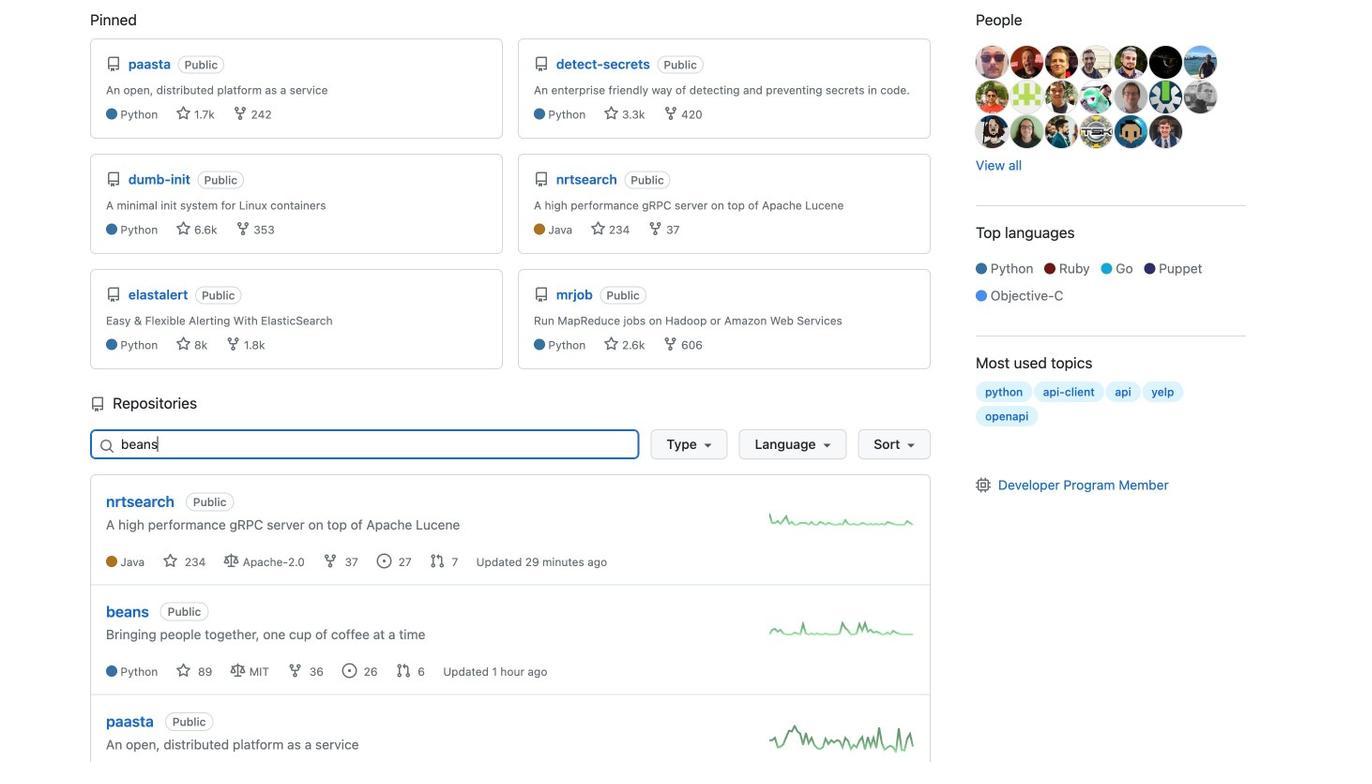 Task type: describe. For each thing, give the bounding box(es) containing it.
@nemacysts image
[[1045, 115, 1078, 148]]

fork image for issue opened image
[[287, 664, 302, 679]]

2 horizontal spatial repo image
[[534, 172, 549, 187]]

@silentsound image
[[1184, 81, 1217, 114]]

issue opened image
[[376, 554, 392, 569]]

@mesozoic image
[[1115, 81, 1148, 114]]

@jvperrin image
[[1149, 115, 1182, 148]]

@khvzak image
[[1184, 46, 1217, 79]]

1 horizontal spatial repo image
[[106, 57, 121, 72]]

git pull request image
[[396, 664, 411, 679]]

Find a repository… search field
[[90, 430, 639, 460]]

@justtsk image
[[1080, 115, 1113, 148]]

stars image
[[604, 337, 619, 352]]

past year of activity image for git pull request icon
[[769, 506, 915, 534]]

git pull request image
[[430, 554, 445, 569]]

@siadat image
[[1011, 81, 1043, 114]]

@bxm156 image
[[1080, 46, 1113, 79]]

law image
[[231, 664, 246, 679]]

@jtwang image
[[1080, 81, 1113, 114]]

fork image for issue opened icon
[[323, 554, 338, 569]]

law image
[[224, 554, 239, 569]]

cpu image
[[976, 478, 991, 493]]



Task type: vqa. For each thing, say whether or not it's contained in the screenshot.
progress?
no



Task type: locate. For each thing, give the bounding box(es) containing it.
forks image
[[235, 221, 250, 236], [226, 337, 241, 352], [663, 337, 678, 352]]

0 horizontal spatial repo image
[[90, 397, 105, 412]]

@georgebashi image
[[1115, 46, 1148, 79]]

repo image
[[534, 57, 549, 72], [106, 172, 121, 187], [106, 288, 121, 303], [534, 288, 549, 303]]

3 past year of activity image from the top
[[769, 726, 915, 754]]

0 vertical spatial past year of activity element
[[769, 506, 915, 539]]

@gstarnberger image
[[1045, 46, 1078, 79]]

@rockdog image
[[976, 46, 1009, 79]]

0 vertical spatial star image
[[163, 554, 178, 569]]

2 past year of activity element from the top
[[769, 616, 915, 649]]

@kaisen image
[[1045, 81, 1078, 114]]

star image for law icon
[[163, 554, 178, 569]]

past year of activity element
[[769, 506, 915, 539], [769, 616, 915, 649], [769, 726, 915, 759]]

past year of activity element for git pull request icon
[[769, 506, 915, 539]]

0 horizontal spatial fork image
[[287, 664, 302, 679]]

1 vertical spatial star image
[[176, 664, 191, 679]]

1 vertical spatial past year of activity element
[[769, 616, 915, 649]]

star image
[[163, 554, 178, 569], [176, 664, 191, 679]]

past year of activity image for git pull request image
[[769, 616, 915, 644]]

fork image left issue opened icon
[[323, 554, 338, 569]]

@kedarv image
[[1115, 115, 1148, 148]]

fork image
[[323, 554, 338, 569], [287, 664, 302, 679]]

@bobtfish image
[[1011, 46, 1043, 79]]

1 vertical spatial repo image
[[534, 172, 549, 187]]

1 vertical spatial fork image
[[287, 664, 302, 679]]

@rishabh ink image
[[976, 81, 1009, 114]]

1 vertical spatial past year of activity image
[[769, 616, 915, 644]]

2 vertical spatial past year of activity element
[[769, 726, 915, 759]]

2 vertical spatial past year of activity image
[[769, 726, 915, 754]]

repo image
[[106, 57, 121, 72], [534, 172, 549, 187], [90, 397, 105, 412]]

forks image
[[233, 106, 248, 121], [663, 106, 678, 121], [648, 221, 663, 236]]

1 past year of activity image from the top
[[769, 506, 915, 534]]

0 vertical spatial past year of activity image
[[769, 506, 915, 534]]

1 horizontal spatial fork image
[[323, 554, 338, 569]]

search image
[[99, 439, 114, 454]]

star image left law image
[[176, 664, 191, 679]]

1 past year of activity element from the top
[[769, 506, 915, 539]]

0 vertical spatial repo image
[[106, 57, 121, 72]]

2 past year of activity image from the top
[[769, 616, 915, 644]]

@ssheldon image
[[1149, 81, 1182, 114]]

3 past year of activity element from the top
[[769, 726, 915, 759]]

0 vertical spatial fork image
[[323, 554, 338, 569]]

issue opened image
[[342, 664, 357, 679]]

@benbariteau image
[[1011, 115, 1043, 148]]

stars image
[[176, 106, 191, 121], [604, 106, 619, 121], [176, 221, 191, 236], [591, 221, 606, 236], [176, 337, 191, 352]]

None search field
[[90, 430, 931, 460]]

past year of activity element for git pull request image
[[769, 616, 915, 649]]

star image left law icon
[[163, 554, 178, 569]]

star image for law image
[[176, 664, 191, 679]]

@evankrall image
[[1149, 46, 1182, 79]]

fork image left issue opened image
[[287, 664, 302, 679]]

2 vertical spatial repo image
[[90, 397, 105, 412]]

@jdb8 image
[[976, 115, 1009, 148]]

past year of activity image
[[769, 506, 915, 534], [769, 616, 915, 644], [769, 726, 915, 754]]



